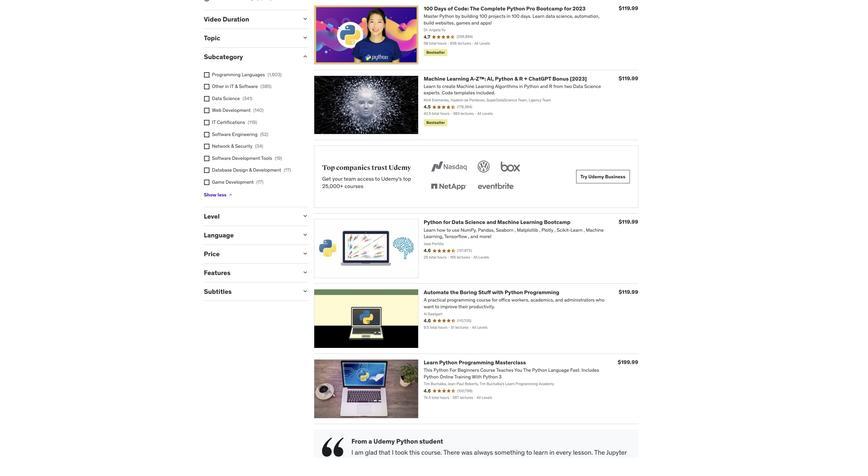 Task type: vqa. For each thing, say whether or not it's contained in the screenshot.


Task type: locate. For each thing, give the bounding box(es) containing it.
25,000+
[[322, 183, 344, 190]]

4 xsmall image from the top
[[204, 156, 209, 161]]

xsmall image inside show less button
[[228, 193, 233, 198]]

it up data science (341)
[[230, 83, 234, 90]]

i up provided
[[392, 449, 394, 457]]

1 horizontal spatial (17)
[[284, 167, 291, 173]]

1 vertical spatial to
[[527, 449, 532, 457]]

xsmall image for other
[[204, 84, 209, 90]]

to up projects
[[527, 449, 532, 457]]

1 vertical spatial data
[[452, 219, 464, 226]]

1 $119.99 from the top
[[619, 5, 639, 11]]

development down the security
[[232, 155, 260, 161]]

python for data science and machine learning bootcamp link
[[424, 219, 571, 226]]

try
[[581, 174, 588, 180]]

0 horizontal spatial programming
[[212, 72, 241, 78]]

development down the design
[[226, 179, 254, 185]]

0 vertical spatial for
[[565, 5, 572, 12]]

1 small image from the top
[[302, 53, 309, 60]]

software development tools (19)
[[212, 155, 282, 161]]

xsmall image for game
[[204, 180, 209, 185]]

provided
[[384, 458, 409, 459]]

python for data science and machine learning bootcamp
[[424, 219, 571, 226]]

udemy inside from a udemy python student i am glad that i took this course. there was always something to learn in every lesson. the jupyter notebooks provided are very helpful. the two milestone projects and the final capstone projec
[[374, 438, 395, 446]]

companies
[[336, 164, 371, 172]]

1 vertical spatial and
[[535, 458, 546, 459]]

the up the capstone
[[595, 449, 605, 457]]

5 small image from the top
[[302, 269, 309, 276]]

web
[[212, 107, 222, 113]]

with
[[492, 289, 504, 296]]

and
[[487, 219, 497, 226], [535, 458, 546, 459]]

subtitles button
[[204, 288, 297, 296]]

0 horizontal spatial science
[[223, 95, 240, 102]]

3 $119.99 from the top
[[619, 219, 639, 226]]

0 vertical spatial bootcamp
[[537, 5, 563, 12]]

1 vertical spatial in
[[550, 449, 555, 457]]

two
[[469, 458, 479, 459]]

0 horizontal spatial to
[[375, 176, 380, 182]]

$119.99 for python for data science and machine learning bootcamp
[[619, 219, 639, 226]]

try udemy business
[[581, 174, 626, 180]]

xsmall image for programming
[[204, 72, 209, 78]]

0 vertical spatial to
[[375, 176, 380, 182]]

masterclass
[[496, 360, 526, 366]]

volkswagen image
[[477, 160, 492, 174]]

udemy up top
[[389, 164, 411, 172]]

stuff
[[479, 289, 491, 296]]

1 vertical spatial it
[[212, 119, 216, 125]]

student
[[420, 438, 443, 446]]

0 horizontal spatial i
[[352, 449, 353, 457]]

0 horizontal spatial for
[[444, 219, 451, 226]]

1 horizontal spatial i
[[392, 449, 394, 457]]

0 horizontal spatial the
[[451, 289, 459, 296]]

xsmall image for data
[[204, 96, 209, 102]]

2 xsmall image from the top
[[204, 120, 209, 125]]

1 xsmall image from the top
[[204, 84, 209, 90]]

boring
[[460, 289, 477, 296]]

1 vertical spatial the
[[547, 458, 557, 459]]

the down was
[[457, 458, 467, 459]]

1 vertical spatial machine
[[498, 219, 520, 226]]

small image for subtitles
[[302, 288, 309, 295]]

(17)
[[284, 167, 291, 173], [257, 179, 264, 185]]

2 small image from the top
[[302, 213, 309, 220]]

1 horizontal spatial learning
[[521, 219, 543, 226]]

1 horizontal spatial science
[[465, 219, 486, 226]]

4 small image from the top
[[302, 251, 309, 257]]

show less button
[[204, 189, 233, 202]]

learning
[[447, 75, 469, 82], [521, 219, 543, 226]]

i
[[352, 449, 353, 457], [392, 449, 394, 457]]

days
[[434, 5, 447, 12]]

learn python programming masterclass link
[[424, 360, 526, 366]]

was
[[462, 449, 473, 457]]

small image for language
[[302, 232, 309, 239]]

learn
[[424, 360, 438, 366]]

every
[[557, 449, 572, 457]]

1 horizontal spatial to
[[527, 449, 532, 457]]

[2023]
[[570, 75, 587, 82]]

price
[[204, 250, 220, 258]]

the right code:
[[470, 5, 480, 12]]

the inside from a udemy python student i am glad that i took this course. there was always something to learn in every lesson. the jupyter notebooks provided are very helpful. the two milestone projects and the final capstone projec
[[547, 458, 557, 459]]

took
[[395, 449, 408, 457]]

1 i from the left
[[352, 449, 353, 457]]

$119.99 for 100 days of code: the complete python pro bootcamp for 2023
[[619, 5, 639, 11]]

software up (341)
[[239, 83, 258, 90]]

3 small image from the top
[[302, 232, 309, 239]]

machine
[[424, 75, 446, 82], [498, 219, 520, 226]]

2 horizontal spatial the
[[595, 449, 605, 457]]

0 vertical spatial programming
[[212, 72, 241, 78]]

in right learn
[[550, 449, 555, 457]]

small image for level
[[302, 213, 309, 220]]

0 horizontal spatial in
[[225, 83, 229, 90]]

chatgpt
[[529, 75, 552, 82]]

0 horizontal spatial it
[[212, 119, 216, 125]]

udemy right try
[[589, 174, 605, 180]]

0 horizontal spatial learning
[[447, 75, 469, 82]]

$119.99
[[619, 5, 639, 11], [619, 75, 639, 82], [619, 219, 639, 226], [619, 289, 639, 296]]

small image for video duration
[[302, 16, 309, 22]]

from a udemy python student i am glad that i took this course. there was always something to learn in every lesson. the jupyter notebooks provided are very helpful. the two milestone projects and the final capstone projec
[[352, 438, 627, 459]]

to inside from a udemy python student i am glad that i took this course. there was always something to learn in every lesson. the jupyter notebooks provided are very helpful. the two milestone projects and the final capstone projec
[[527, 449, 532, 457]]

xsmall image
[[204, 72, 209, 78], [204, 96, 209, 102], [204, 108, 209, 113], [204, 132, 209, 137], [204, 168, 209, 173], [204, 180, 209, 185], [228, 193, 233, 198]]

glad
[[365, 449, 378, 457]]

0 horizontal spatial and
[[487, 219, 497, 226]]

security
[[235, 143, 253, 149]]

(140)
[[254, 107, 264, 113]]

access
[[358, 176, 374, 182]]

the down learn
[[547, 458, 557, 459]]

course.
[[422, 449, 442, 457]]

1 horizontal spatial it
[[230, 83, 234, 90]]

0 vertical spatial and
[[487, 219, 497, 226]]

it certifications (119)
[[212, 119, 257, 125]]

udemy up that
[[374, 438, 395, 446]]

are
[[410, 458, 419, 459]]

2023
[[573, 5, 586, 12]]

programming languages (1,603)
[[212, 72, 282, 78]]

0 vertical spatial (17)
[[284, 167, 291, 173]]

0 horizontal spatial the
[[457, 458, 467, 459]]

1 small image from the top
[[302, 16, 309, 22]]

6 small image from the top
[[302, 288, 309, 295]]

2 vertical spatial udemy
[[374, 438, 395, 446]]

the
[[470, 5, 480, 12], [595, 449, 605, 457], [457, 458, 467, 459]]

small image
[[302, 16, 309, 22], [302, 34, 309, 41]]

box image
[[500, 160, 522, 174]]

xsmall image
[[204, 84, 209, 90], [204, 120, 209, 125], [204, 144, 209, 149], [204, 156, 209, 161]]

3 xsmall image from the top
[[204, 144, 209, 149]]

the left boring
[[451, 289, 459, 296]]

100 days of code: the complete python pro bootcamp for 2023 link
[[424, 5, 586, 12]]

1 vertical spatial small image
[[302, 34, 309, 41]]

1 vertical spatial (17)
[[257, 179, 264, 185]]

a-
[[471, 75, 476, 82]]

4 $119.99 from the top
[[619, 289, 639, 296]]

1 horizontal spatial the
[[470, 5, 480, 12]]

to down trust
[[375, 176, 380, 182]]

2 vertical spatial software
[[212, 155, 231, 161]]

development for (140)
[[223, 107, 251, 113]]

in inside from a udemy python student i am glad that i took this course. there was always something to learn in every lesson. the jupyter notebooks provided are very helpful. the two milestone projects and the final capstone projec
[[550, 449, 555, 457]]

eventbrite image
[[477, 180, 516, 195]]

0 vertical spatial science
[[223, 95, 240, 102]]

to inside top companies trust udemy get your team access to udemy's top 25,000+ courses
[[375, 176, 380, 182]]

team
[[344, 176, 356, 182]]

show
[[204, 192, 217, 198]]

machine learning a-z™: ai, python & r + chatgpt bonus [2023]
[[424, 75, 587, 82]]

software for software development tools
[[212, 155, 231, 161]]

2 small image from the top
[[302, 34, 309, 41]]

development down tools
[[253, 167, 281, 173]]

1 horizontal spatial the
[[547, 458, 557, 459]]

0 vertical spatial small image
[[302, 16, 309, 22]]

xsmall image for it
[[204, 120, 209, 125]]

1 vertical spatial software
[[212, 131, 231, 137]]

topic
[[204, 34, 220, 42]]

small image
[[302, 53, 309, 60], [302, 213, 309, 220], [302, 232, 309, 239], [302, 251, 309, 257], [302, 269, 309, 276], [302, 288, 309, 295]]

software down network
[[212, 155, 231, 161]]

z™:
[[476, 75, 486, 82]]

udemy
[[389, 164, 411, 172], [589, 174, 605, 180], [374, 438, 395, 446]]

2 $119.99 from the top
[[619, 75, 639, 82]]

the
[[451, 289, 459, 296], [547, 458, 557, 459]]

1 vertical spatial programming
[[525, 289, 560, 296]]

in right "other"
[[225, 83, 229, 90]]

1 horizontal spatial in
[[550, 449, 555, 457]]

1 vertical spatial the
[[595, 449, 605, 457]]

something
[[495, 449, 525, 457]]

very
[[421, 458, 433, 459]]

xsmall image for software
[[204, 132, 209, 137]]

1 horizontal spatial machine
[[498, 219, 520, 226]]

database
[[212, 167, 232, 173]]

data
[[212, 95, 222, 102], [452, 219, 464, 226]]

0 vertical spatial the
[[451, 289, 459, 296]]

development up it certifications (119)
[[223, 107, 251, 113]]

1 horizontal spatial programming
[[459, 360, 494, 366]]

0 vertical spatial udemy
[[389, 164, 411, 172]]

business
[[606, 174, 626, 180]]

software engineering (52)
[[212, 131, 269, 137]]

0 vertical spatial the
[[470, 5, 480, 12]]

in
[[225, 83, 229, 90], [550, 449, 555, 457]]

1 horizontal spatial for
[[565, 5, 572, 12]]

xsmall image for software
[[204, 156, 209, 161]]

1 horizontal spatial and
[[535, 458, 546, 459]]

software up network
[[212, 131, 231, 137]]

&
[[515, 75, 518, 82], [235, 83, 238, 90], [231, 143, 234, 149], [249, 167, 252, 173]]

0 horizontal spatial data
[[212, 95, 222, 102]]

that
[[379, 449, 391, 457]]

2 vertical spatial the
[[457, 458, 467, 459]]

i left am
[[352, 449, 353, 457]]

0 vertical spatial it
[[230, 83, 234, 90]]

1 vertical spatial bootcamp
[[544, 219, 571, 226]]

100
[[424, 5, 433, 12]]

1 vertical spatial udemy
[[589, 174, 605, 180]]

2 vertical spatial programming
[[459, 360, 494, 366]]

price button
[[204, 250, 297, 258]]

0 horizontal spatial machine
[[424, 75, 446, 82]]

development
[[223, 107, 251, 113], [232, 155, 260, 161], [253, 167, 281, 173], [226, 179, 254, 185]]

it down 'web'
[[212, 119, 216, 125]]

software
[[239, 83, 258, 90], [212, 131, 231, 137], [212, 155, 231, 161]]

video duration
[[204, 15, 249, 23]]



Task type: describe. For each thing, give the bounding box(es) containing it.
nasdaq image
[[430, 160, 469, 174]]

level
[[204, 213, 220, 221]]

automate the boring stuff with python programming link
[[424, 289, 560, 296]]

r
[[520, 75, 523, 82]]

0 vertical spatial machine
[[424, 75, 446, 82]]

notebooks
[[352, 458, 382, 459]]

0 horizontal spatial (17)
[[257, 179, 264, 185]]

complete
[[481, 5, 506, 12]]

(19)
[[275, 155, 282, 161]]

final
[[558, 458, 570, 459]]

tools
[[261, 155, 272, 161]]

jupyter
[[607, 449, 627, 457]]

development for (17)
[[226, 179, 254, 185]]

your
[[333, 176, 343, 182]]

automate the boring stuff with python programming
[[424, 289, 560, 296]]

language button
[[204, 232, 297, 240]]

code:
[[454, 5, 469, 12]]

100 days of code: the complete python pro bootcamp for 2023
[[424, 5, 586, 12]]

try udemy business link
[[577, 170, 630, 184]]

design
[[233, 167, 248, 173]]

milestone
[[481, 458, 509, 459]]

1 vertical spatial science
[[465, 219, 486, 226]]

get
[[322, 176, 331, 182]]

features
[[204, 269, 231, 277]]

top companies trust udemy get your team access to udemy's top 25,000+ courses
[[322, 164, 411, 190]]

features button
[[204, 269, 297, 277]]

show less
[[204, 192, 227, 198]]

(119)
[[248, 119, 257, 125]]

lesson.
[[573, 449, 593, 457]]

(385)
[[261, 83, 272, 90]]

0 vertical spatial learning
[[447, 75, 469, 82]]

language
[[204, 232, 234, 240]]

0 vertical spatial software
[[239, 83, 258, 90]]

(52)
[[260, 131, 269, 137]]

small image for topic
[[302, 34, 309, 41]]

software for software engineering
[[212, 131, 231, 137]]

& left r
[[515, 75, 518, 82]]

projects
[[510, 458, 534, 459]]

capstone
[[572, 458, 598, 459]]

(1,603)
[[268, 72, 282, 78]]

$119.99 for machine learning a-z™: ai, python & r + chatgpt bonus [2023]
[[619, 75, 639, 82]]

web development (140)
[[212, 107, 264, 113]]

data science (341)
[[212, 95, 253, 102]]

helpful.
[[434, 458, 455, 459]]

certifications
[[217, 119, 245, 125]]

subcategory button
[[204, 53, 297, 61]]

udemy's
[[382, 176, 402, 182]]

from
[[352, 438, 367, 446]]

video duration button
[[204, 15, 297, 23]]

small image for subcategory
[[302, 53, 309, 60]]

(341)
[[243, 95, 253, 102]]

game development (17)
[[212, 179, 264, 185]]

am
[[355, 449, 364, 457]]

$199.99
[[618, 359, 639, 366]]

small image for price
[[302, 251, 309, 257]]

this
[[410, 449, 420, 457]]

learn python programming masterclass
[[424, 360, 526, 366]]

top
[[403, 176, 411, 182]]

courses
[[345, 183, 364, 190]]

and inside from a udemy python student i am glad that i took this course. there was always something to learn in every lesson. the jupyter notebooks provided are very helpful. the two milestone projects and the final capstone projec
[[535, 458, 546, 459]]

+
[[525, 75, 528, 82]]

topic button
[[204, 34, 297, 42]]

video
[[204, 15, 221, 23]]

duration
[[223, 15, 249, 23]]

2 i from the left
[[392, 449, 394, 457]]

1 vertical spatial for
[[444, 219, 451, 226]]

small image for features
[[302, 269, 309, 276]]

engineering
[[232, 131, 258, 137]]

pro
[[527, 5, 536, 12]]

2 horizontal spatial programming
[[525, 289, 560, 296]]

ai,
[[487, 75, 494, 82]]

xsmall image for network
[[204, 144, 209, 149]]

less
[[218, 192, 227, 198]]

0 vertical spatial data
[[212, 95, 222, 102]]

xsmall image for database
[[204, 168, 209, 173]]

other
[[212, 83, 224, 90]]

trust
[[372, 164, 388, 172]]

level button
[[204, 213, 297, 221]]

automate
[[424, 289, 449, 296]]

& right the design
[[249, 167, 252, 173]]

& left the security
[[231, 143, 234, 149]]

subcategory
[[204, 53, 243, 61]]

always
[[474, 449, 493, 457]]

udemy inside top companies trust udemy get your team access to udemy's top 25,000+ courses
[[389, 164, 411, 172]]

0 vertical spatial in
[[225, 83, 229, 90]]

netapp image
[[430, 180, 469, 195]]

there
[[444, 449, 460, 457]]

(34)
[[255, 143, 263, 149]]

$119.99 for automate the boring stuff with python programming
[[619, 289, 639, 296]]

top
[[322, 164, 335, 172]]

development for tools
[[232, 155, 260, 161]]

& up data science (341)
[[235, 83, 238, 90]]

bonus
[[553, 75, 569, 82]]

game
[[212, 179, 225, 185]]

python inside from a udemy python student i am glad that i took this course. there was always something to learn in every lesson. the jupyter notebooks provided are very helpful. the two milestone projects and the final capstone projec
[[397, 438, 418, 446]]

1 horizontal spatial data
[[452, 219, 464, 226]]

network & security (34)
[[212, 143, 263, 149]]

of
[[448, 5, 453, 12]]

subtitles
[[204, 288, 232, 296]]

network
[[212, 143, 230, 149]]

xsmall image for web
[[204, 108, 209, 113]]

1 vertical spatial learning
[[521, 219, 543, 226]]



